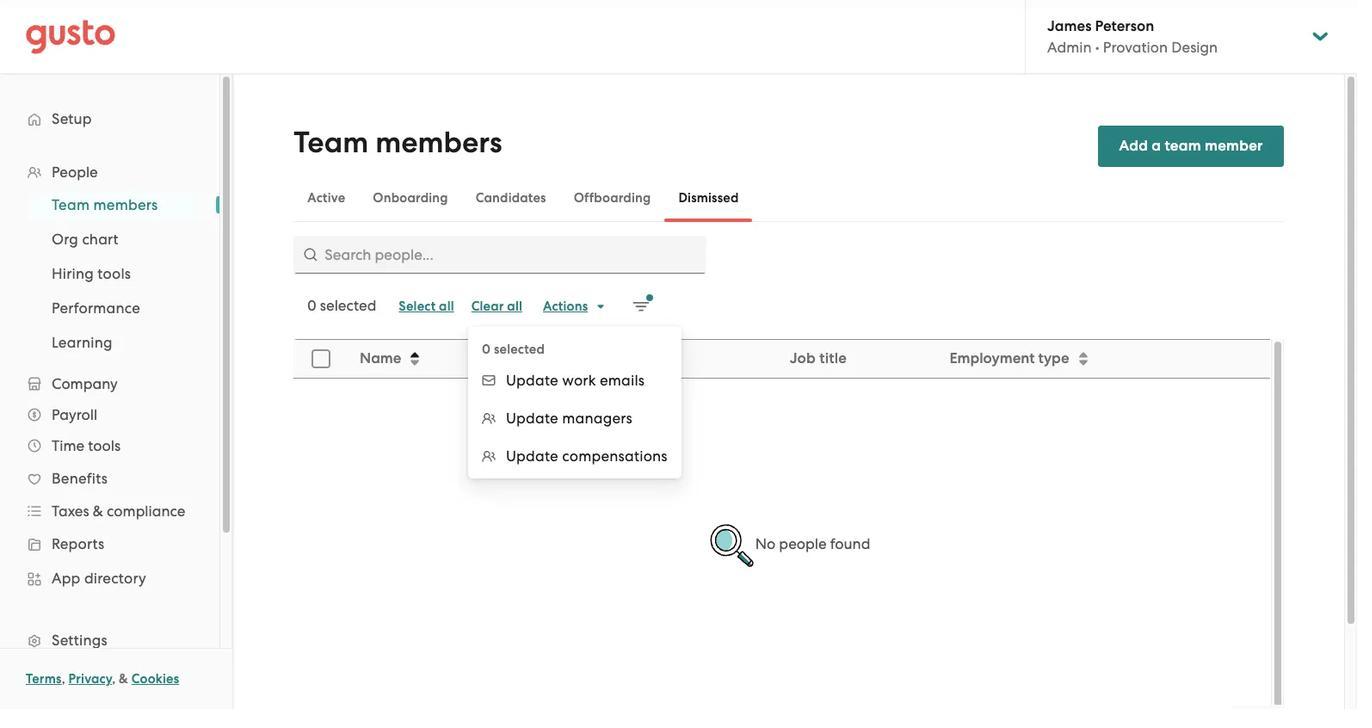 Task type: describe. For each thing, give the bounding box(es) containing it.
select
[[399, 299, 436, 314]]

app directory link
[[17, 563, 202, 594]]

Search people... field
[[294, 236, 707, 274]]

no
[[755, 535, 776, 553]]

people
[[52, 164, 98, 181]]

members inside team members link
[[93, 196, 158, 213]]

1 horizontal spatial team members
[[294, 125, 502, 160]]

time tools button
[[17, 430, 202, 461]]

update managers
[[506, 410, 632, 427]]

cookies
[[131, 671, 179, 687]]

0 vertical spatial 0 selected
[[307, 297, 376, 314]]

2 , from the left
[[112, 671, 116, 687]]

list containing team members
[[0, 188, 219, 360]]

1 horizontal spatial 0 selected
[[482, 342, 545, 357]]

gusto navigation element
[[0, 74, 219, 709]]

taxes & compliance button
[[17, 496, 202, 527]]

department
[[533, 349, 616, 367]]

benefits
[[52, 470, 108, 487]]

list containing people
[[0, 157, 219, 709]]

privacy
[[68, 671, 112, 687]]

all for clear all
[[507, 299, 522, 314]]

dismissed
[[679, 190, 739, 206]]

dismissed button
[[665, 177, 753, 219]]

employment type button
[[940, 341, 1270, 377]]

terms , privacy , & cookies
[[26, 671, 179, 687]]

actions button
[[534, 293, 616, 320]]

update for update work emails
[[506, 372, 559, 389]]

active
[[307, 190, 345, 206]]

job
[[790, 349, 816, 367]]

reports link
[[17, 528, 202, 559]]

privacy link
[[68, 671, 112, 687]]

reports
[[52, 535, 105, 553]]

provation
[[1103, 39, 1168, 56]]

onboarding button
[[359, 177, 462, 219]]

time tools
[[52, 437, 121, 454]]

payroll button
[[17, 399, 202, 430]]

select all button
[[390, 293, 463, 320]]

performance
[[52, 300, 140, 317]]

actions
[[543, 299, 588, 314]]

setup
[[52, 110, 92, 127]]

cookies button
[[131, 669, 179, 689]]

directory
[[84, 570, 146, 587]]

team inside list
[[52, 196, 90, 213]]

managers
[[562, 410, 632, 427]]

clear all
[[471, 299, 522, 314]]

tools for hiring tools
[[98, 265, 131, 282]]

0 selected status
[[307, 297, 376, 314]]

terms
[[26, 671, 62, 687]]

org chart link
[[31, 224, 202, 255]]

settings
[[52, 632, 107, 649]]

employment
[[950, 349, 1035, 367]]

onboarding
[[373, 190, 448, 206]]

tools for time tools
[[88, 437, 121, 454]]

0 vertical spatial 0
[[307, 297, 316, 314]]

1 horizontal spatial &
[[119, 671, 128, 687]]

time
[[52, 437, 84, 454]]

learning link
[[31, 327, 202, 358]]

design
[[1172, 39, 1218, 56]]

offboarding button
[[560, 177, 665, 219]]

0 selected group
[[468, 361, 682, 475]]

candidates
[[476, 190, 546, 206]]

hiring
[[52, 265, 94, 282]]

james peterson admin • provation design
[[1047, 17, 1218, 56]]

setup link
[[17, 103, 202, 134]]

app directory
[[52, 570, 146, 587]]

•
[[1095, 39, 1100, 56]]

compliance
[[107, 503, 185, 520]]

taxes
[[52, 503, 89, 520]]

department button
[[523, 341, 779, 377]]

terms link
[[26, 671, 62, 687]]

no people found
[[755, 535, 870, 553]]

update for update compensations
[[506, 448, 559, 465]]



Task type: vqa. For each thing, say whether or not it's contained in the screenshot.
Team within list
yes



Task type: locate. For each thing, give the bounding box(es) containing it.
0 horizontal spatial 0 selected
[[307, 297, 376, 314]]

0 horizontal spatial members
[[93, 196, 158, 213]]

peterson
[[1095, 17, 1154, 35]]

chart
[[82, 231, 119, 248]]

0
[[307, 297, 316, 314], [482, 342, 491, 357]]

&
[[93, 503, 103, 520], [119, 671, 128, 687]]

emails
[[600, 372, 645, 389]]

,
[[62, 671, 65, 687], [112, 671, 116, 687]]

1 , from the left
[[62, 671, 65, 687]]

title
[[820, 349, 847, 367]]

add a team member button
[[1099, 126, 1284, 167]]

add a team member
[[1119, 137, 1263, 155]]

all for select all
[[439, 299, 454, 314]]

hiring tools link
[[31, 258, 202, 289]]

0 selected up select all rows on this page option
[[307, 297, 376, 314]]

1 horizontal spatial selected
[[494, 342, 545, 357]]

company button
[[17, 368, 202, 399]]

, down settings link
[[112, 671, 116, 687]]

list
[[0, 157, 219, 709], [0, 188, 219, 360]]

& left cookies button at left
[[119, 671, 128, 687]]

company
[[52, 375, 118, 392]]

a
[[1152, 137, 1161, 155]]

0 vertical spatial &
[[93, 503, 103, 520]]

team members
[[294, 125, 502, 160], [52, 196, 158, 213]]

1 vertical spatial team members
[[52, 196, 158, 213]]

update down the update managers
[[506, 448, 559, 465]]

update managers button
[[468, 399, 682, 437]]

0 horizontal spatial all
[[439, 299, 454, 314]]

name
[[360, 349, 402, 367]]

1 vertical spatial update
[[506, 410, 559, 427]]

tools
[[98, 265, 131, 282], [88, 437, 121, 454]]

payroll
[[52, 406, 97, 423]]

candidates button
[[462, 177, 560, 219]]

1 horizontal spatial 0
[[482, 342, 491, 357]]

team down people
[[52, 196, 90, 213]]

1 all from the left
[[439, 299, 454, 314]]

1 vertical spatial members
[[93, 196, 158, 213]]

members
[[375, 125, 502, 160], [93, 196, 158, 213]]

team members up the onboarding
[[294, 125, 502, 160]]

0 selected down clear all
[[482, 342, 545, 357]]

0 vertical spatial members
[[375, 125, 502, 160]]

0 horizontal spatial 0
[[307, 297, 316, 314]]

app
[[52, 570, 80, 587]]

hiring tools
[[52, 265, 131, 282]]

compensations
[[562, 448, 668, 465]]

team up 'active'
[[294, 125, 368, 160]]

work
[[562, 372, 596, 389]]

new notifications image
[[633, 294, 653, 315]]

update compensations button
[[468, 437, 682, 475]]

0 vertical spatial selected
[[320, 297, 376, 314]]

2 update from the top
[[506, 410, 559, 427]]

active button
[[294, 177, 359, 219]]

admin
[[1047, 39, 1092, 56]]

settings link
[[17, 625, 202, 656]]

0 selected
[[307, 297, 376, 314], [482, 342, 545, 357]]

benefits link
[[17, 463, 202, 494]]

employment type
[[950, 349, 1070, 367]]

update inside button
[[506, 410, 559, 427]]

team
[[294, 125, 368, 160], [52, 196, 90, 213]]

0 horizontal spatial team
[[52, 196, 90, 213]]

1 horizontal spatial ,
[[112, 671, 116, 687]]

selected up select all rows on this page option
[[320, 297, 376, 314]]

1 vertical spatial tools
[[88, 437, 121, 454]]

people button
[[17, 157, 202, 188]]

, left privacy link
[[62, 671, 65, 687]]

org chart
[[52, 231, 119, 248]]

1 vertical spatial 0 selected
[[482, 342, 545, 357]]

people
[[779, 535, 827, 553]]

member
[[1205, 137, 1263, 155]]

2 list from the top
[[0, 188, 219, 360]]

tools down the payroll dropdown button in the bottom of the page
[[88, 437, 121, 454]]

0 down clear
[[482, 342, 491, 357]]

0 horizontal spatial selected
[[320, 297, 376, 314]]

add
[[1119, 137, 1148, 155]]

all
[[439, 299, 454, 314], [507, 299, 522, 314]]

name button
[[350, 341, 521, 377]]

team
[[1165, 137, 1201, 155]]

update work emails button
[[468, 361, 682, 399]]

taxes & compliance
[[52, 503, 185, 520]]

1 vertical spatial selected
[[494, 342, 545, 357]]

members up the onboarding
[[375, 125, 502, 160]]

selected down clear all
[[494, 342, 545, 357]]

1 update from the top
[[506, 372, 559, 389]]

members up org chart link at the top left of the page
[[93, 196, 158, 213]]

type
[[1039, 349, 1070, 367]]

all right clear
[[507, 299, 522, 314]]

& inside dropdown button
[[93, 503, 103, 520]]

2 vertical spatial update
[[506, 448, 559, 465]]

team members tab list
[[294, 174, 1284, 222]]

0 horizontal spatial team members
[[52, 196, 158, 213]]

update work emails
[[506, 372, 645, 389]]

home image
[[26, 19, 115, 54]]

all inside button
[[439, 299, 454, 314]]

update
[[506, 372, 559, 389], [506, 410, 559, 427], [506, 448, 559, 465]]

0 vertical spatial team members
[[294, 125, 502, 160]]

offboarding
[[574, 190, 651, 206]]

learning
[[52, 334, 112, 351]]

0 vertical spatial team
[[294, 125, 368, 160]]

update compensations
[[506, 448, 668, 465]]

org
[[52, 231, 78, 248]]

Select all rows on this page checkbox
[[302, 340, 340, 378]]

1 vertical spatial 0
[[482, 342, 491, 357]]

1 vertical spatial &
[[119, 671, 128, 687]]

1 horizontal spatial all
[[507, 299, 522, 314]]

update up update compensations button
[[506, 410, 559, 427]]

& right "taxes"
[[93, 503, 103, 520]]

3 update from the top
[[506, 448, 559, 465]]

1 horizontal spatial members
[[375, 125, 502, 160]]

0 vertical spatial tools
[[98, 265, 131, 282]]

found
[[830, 535, 870, 553]]

james
[[1047, 17, 1092, 35]]

tools inside dropdown button
[[88, 437, 121, 454]]

select all
[[399, 299, 454, 314]]

all inside button
[[507, 299, 522, 314]]

tools up performance link
[[98, 265, 131, 282]]

0 horizontal spatial &
[[93, 503, 103, 520]]

team members link
[[31, 189, 202, 220]]

all right the select
[[439, 299, 454, 314]]

update left work
[[506, 372, 559, 389]]

performance link
[[31, 293, 202, 324]]

selected
[[320, 297, 376, 314], [494, 342, 545, 357]]

team members down 'people' dropdown button at the left top of page
[[52, 196, 158, 213]]

0 horizontal spatial ,
[[62, 671, 65, 687]]

0 up select all rows on this page option
[[307, 297, 316, 314]]

update for update managers
[[506, 410, 559, 427]]

team members inside list
[[52, 196, 158, 213]]

0 vertical spatial update
[[506, 372, 559, 389]]

1 horizontal spatial team
[[294, 125, 368, 160]]

job title
[[790, 349, 847, 367]]

2 all from the left
[[507, 299, 522, 314]]

1 list from the top
[[0, 157, 219, 709]]

clear all button
[[463, 293, 531, 320]]

clear
[[471, 299, 504, 314]]

1 vertical spatial team
[[52, 196, 90, 213]]



